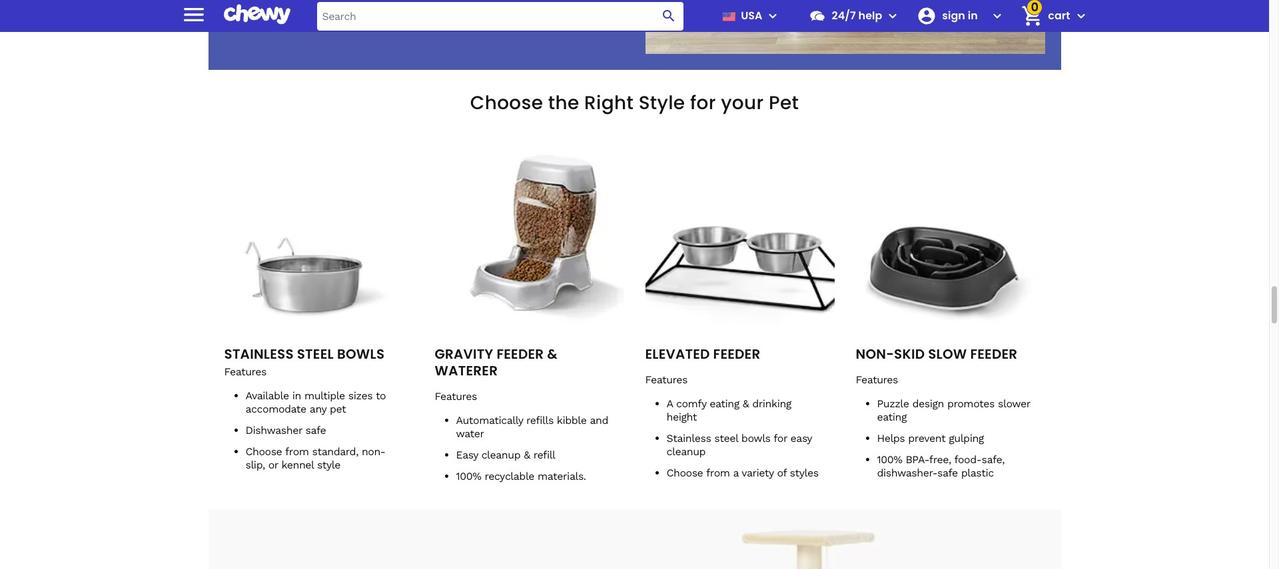 Task type: locate. For each thing, give the bounding box(es) containing it.
features for non-skid slow feeder
[[856, 374, 898, 387]]

0 horizontal spatial choose
[[246, 446, 282, 459]]

menu image
[[180, 1, 207, 28], [765, 8, 781, 24]]

100% down easy at the bottom of the page
[[456, 471, 481, 484]]

1 vertical spatial &
[[743, 398, 749, 411]]

0 horizontal spatial &
[[524, 450, 530, 462]]

bpa-
[[906, 454, 930, 467]]

cleanup inside the stainless steel bowls for easy cleanup
[[667, 446, 706, 459]]

24/7
[[832, 8, 856, 23]]

dishwasher safe
[[246, 425, 326, 438]]

prevent
[[909, 433, 946, 446]]

account menu image
[[990, 8, 1006, 24]]

promotes
[[948, 398, 995, 411]]

variety
[[742, 468, 774, 480]]

eating
[[710, 398, 740, 411], [877, 412, 907, 424]]

1 horizontal spatial from
[[707, 468, 730, 480]]

gravity feeder & waterer
[[435, 346, 558, 381]]

2 horizontal spatial &
[[743, 398, 749, 411]]

feeder inside gravity feeder & waterer
[[497, 346, 544, 364]]

eating inside puzzle design promotes slower eating
[[877, 412, 907, 424]]

0 horizontal spatial from
[[285, 446, 309, 459]]

features down stainless
[[224, 366, 267, 379]]

0 horizontal spatial eating
[[710, 398, 740, 411]]

1 horizontal spatial choose
[[470, 90, 543, 116]]

style
[[639, 90, 685, 116]]

skid
[[894, 346, 925, 364]]

cleanup down stainless
[[667, 446, 706, 459]]

food-
[[955, 454, 982, 467]]

100% down helps
[[877, 454, 903, 467]]

waterer
[[435, 362, 498, 381]]

0 horizontal spatial for
[[690, 90, 716, 116]]

2 vertical spatial choose
[[667, 468, 703, 480]]

1 vertical spatial eating
[[877, 412, 907, 424]]

non-skid slow feeder
[[856, 346, 1018, 364]]

in
[[968, 8, 978, 23]]

for
[[690, 90, 716, 116], [774, 433, 788, 446]]

features up a
[[646, 374, 688, 387]]

for left easy on the right of the page
[[774, 433, 788, 446]]

materials.
[[538, 471, 586, 484]]

100% bpa-free, food-safe, dishwasher-safe plastic
[[877, 454, 1005, 480]]

eating down puzzle
[[877, 412, 907, 424]]

choose down stainless
[[667, 468, 703, 480]]

1 vertical spatial from
[[707, 468, 730, 480]]

for inside the stainless steel bowls for easy cleanup
[[774, 433, 788, 446]]

0 vertical spatial from
[[285, 446, 309, 459]]

height
[[667, 412, 697, 424]]

styles
[[790, 468, 819, 480]]

features down non- on the right of page
[[856, 374, 898, 387]]

for left your
[[690, 90, 716, 116]]

1 horizontal spatial feeder
[[714, 346, 761, 364]]

choose up slip,
[[246, 446, 282, 459]]

from for steel
[[285, 446, 309, 459]]

3 feeder from the left
[[971, 346, 1018, 364]]

2 horizontal spatial feeder
[[971, 346, 1018, 364]]

0 vertical spatial &
[[547, 346, 558, 364]]

Search text field
[[317, 2, 684, 30]]

helps
[[877, 433, 905, 446]]

kibble
[[557, 415, 587, 428]]

cleanup up recyclable
[[482, 450, 521, 462]]

easy
[[791, 433, 812, 446]]

1 horizontal spatial cleanup
[[667, 446, 706, 459]]

style
[[317, 460, 341, 472]]

menu image left chewy home image
[[180, 1, 207, 28]]

feeder
[[497, 346, 544, 364], [714, 346, 761, 364], [971, 346, 1018, 364]]

items image
[[1021, 4, 1044, 28]]

a
[[733, 468, 739, 480]]

comfy
[[676, 398, 707, 411]]

& inside a comfy eating & drinking height
[[743, 398, 749, 411]]

eating right comfy
[[710, 398, 740, 411]]

choose for stainless steel bowls
[[246, 446, 282, 459]]

dishwasher
[[246, 425, 302, 438]]

sizes
[[348, 390, 373, 403]]

100% inside 100% bpa-free, food-safe, dishwasher-safe plastic
[[877, 454, 903, 467]]

features
[[224, 366, 267, 379], [646, 374, 688, 387], [856, 374, 898, 387], [435, 391, 477, 404]]

choose
[[470, 90, 543, 116], [246, 446, 282, 459], [667, 468, 703, 480]]

slow
[[929, 346, 967, 364]]

eating inside a comfy eating & drinking height
[[710, 398, 740, 411]]

0 horizontal spatial 100%
[[456, 471, 481, 484]]

puzzle
[[877, 398, 909, 411]]

24/7 help
[[832, 8, 883, 23]]

2 horizontal spatial choose
[[667, 468, 703, 480]]

1 horizontal spatial 100%
[[877, 454, 903, 467]]

sign in link
[[912, 0, 987, 32]]

1 horizontal spatial safe
[[938, 468, 958, 480]]

choose left the
[[470, 90, 543, 116]]

2 feeder from the left
[[714, 346, 761, 364]]

to
[[376, 390, 386, 403]]

features down waterer
[[435, 391, 477, 404]]

drinking
[[753, 398, 792, 411]]

cleanup
[[667, 446, 706, 459], [482, 450, 521, 462]]

1 vertical spatial safe
[[938, 468, 958, 480]]

refill
[[534, 450, 556, 462]]

non-
[[856, 346, 894, 364]]

0 vertical spatial 100%
[[877, 454, 903, 467]]

0 vertical spatial choose
[[470, 90, 543, 116]]

bowls
[[742, 433, 771, 446]]

from
[[285, 446, 309, 459], [707, 468, 730, 480]]

right
[[585, 90, 634, 116]]

a comfy eating & drinking height
[[667, 398, 792, 424]]

1 horizontal spatial &
[[547, 346, 558, 364]]

pet
[[330, 404, 346, 416]]

puzzle design promotes slower eating
[[877, 398, 1031, 424]]

chewy home image
[[224, 0, 290, 29]]

safe
[[306, 425, 326, 438], [938, 468, 958, 480]]

0 horizontal spatial feeder
[[497, 346, 544, 364]]

1 horizontal spatial for
[[774, 433, 788, 446]]

safe down free,
[[938, 468, 958, 480]]

gulping
[[949, 433, 984, 446]]

1 horizontal spatial menu image
[[765, 8, 781, 24]]

& inside gravity feeder & waterer
[[547, 346, 558, 364]]

usa
[[741, 8, 763, 23]]

0 vertical spatial safe
[[306, 425, 326, 438]]

0 vertical spatial eating
[[710, 398, 740, 411]]

safe down any
[[306, 425, 326, 438]]

0 horizontal spatial menu image
[[180, 1, 207, 28]]

stainless
[[224, 346, 294, 364]]

sign in
[[943, 8, 978, 23]]

1 vertical spatial for
[[774, 433, 788, 446]]

Product search field
[[317, 2, 684, 30]]

chewy support image
[[809, 7, 827, 25]]

24/7 help link
[[804, 0, 883, 32]]

and
[[590, 415, 609, 428]]

1 horizontal spatial eating
[[877, 412, 907, 424]]

from up kennel
[[285, 446, 309, 459]]

2 vertical spatial &
[[524, 450, 530, 462]]

& for gravity feeder & waterer
[[547, 346, 558, 364]]

&
[[547, 346, 558, 364], [743, 398, 749, 411], [524, 450, 530, 462]]

1 vertical spatial choose
[[246, 446, 282, 459]]

100% for non-skid slow feeder
[[877, 454, 903, 467]]

help menu image
[[885, 8, 901, 24]]

feeder right "slow"
[[971, 346, 1018, 364]]

100%
[[877, 454, 903, 467], [456, 471, 481, 484]]

choose inside choose from standard, non- slip, or kennel style
[[246, 446, 282, 459]]

easy
[[456, 450, 478, 462]]

feeder right the gravity
[[497, 346, 544, 364]]

from inside choose from standard, non- slip, or kennel style
[[285, 446, 309, 459]]

menu image right the usa at the right of page
[[765, 8, 781, 24]]

1 vertical spatial 100%
[[456, 471, 481, 484]]

1 feeder from the left
[[497, 346, 544, 364]]

from left a
[[707, 468, 730, 480]]

feeder up a comfy eating & drinking height
[[714, 346, 761, 364]]



Task type: describe. For each thing, give the bounding box(es) containing it.
in
[[292, 390, 301, 403]]

menu image inside 'usa' popup button
[[765, 8, 781, 24]]

water
[[456, 428, 484, 441]]

sign
[[943, 8, 966, 23]]

automatically refills kibble and water
[[456, 415, 609, 441]]

feeder for elevated
[[714, 346, 761, 364]]

submit search image
[[661, 8, 677, 24]]

helps prevent gulping
[[877, 433, 984, 446]]

kennel
[[282, 460, 314, 472]]

choose for elevated feeder
[[667, 468, 703, 480]]

features for elevated feeder
[[646, 374, 688, 387]]

free,
[[930, 454, 952, 467]]

dishwasher-
[[877, 468, 938, 480]]

elevated
[[646, 346, 710, 364]]

help
[[859, 8, 883, 23]]

feeder for gravity
[[497, 346, 544, 364]]

automatically
[[456, 415, 523, 428]]

slower
[[998, 398, 1031, 411]]

& for easy cleanup & refill
[[524, 450, 530, 462]]

bowls
[[337, 346, 385, 364]]

standard,
[[312, 446, 359, 459]]

slip,
[[246, 460, 265, 472]]

cart menu image
[[1073, 8, 1089, 24]]

design
[[913, 398, 944, 411]]

choose from standard, non- slip, or kennel style
[[246, 446, 386, 472]]

100% for gravity feeder & waterer
[[456, 471, 481, 484]]

elevated feeder
[[646, 346, 761, 364]]

safe inside 100% bpa-free, food-safe, dishwasher-safe plastic
[[938, 468, 958, 480]]

100% recyclable materials.
[[456, 471, 586, 484]]

steel
[[297, 346, 334, 364]]

non-
[[362, 446, 386, 459]]

recyclable
[[485, 471, 535, 484]]

safe,
[[982, 454, 1005, 467]]

steel
[[715, 433, 738, 446]]

choose from a variety of styles
[[667, 468, 819, 480]]

0 vertical spatial for
[[690, 90, 716, 116]]

stainless steel bowls for easy cleanup
[[667, 433, 812, 459]]

of
[[777, 468, 787, 480]]

features for stainless steel bowls
[[224, 366, 267, 379]]

easy cleanup & refill
[[456, 450, 556, 462]]

multiple
[[305, 390, 345, 403]]

available
[[246, 390, 289, 403]]

choose the right style for your pet
[[470, 90, 799, 116]]

features for gravity feeder & waterer
[[435, 391, 477, 404]]

0 horizontal spatial safe
[[306, 425, 326, 438]]

refills
[[527, 415, 554, 428]]

cart link
[[1017, 0, 1071, 32]]

or
[[268, 460, 278, 472]]

accomodate
[[246, 404, 306, 416]]

your
[[721, 90, 764, 116]]

a
[[667, 398, 673, 411]]

gravity
[[435, 346, 494, 364]]

stainless steel bowls
[[224, 346, 385, 364]]

usa button
[[717, 0, 781, 32]]

the
[[548, 90, 580, 116]]

0 horizontal spatial cleanup
[[482, 450, 521, 462]]

available in multiple sizes to accomodate any pet
[[246, 390, 386, 416]]

cart
[[1049, 8, 1071, 23]]

any
[[310, 404, 327, 416]]

from for feeder
[[707, 468, 730, 480]]

plastic
[[962, 468, 994, 480]]

stainless
[[667, 433, 711, 446]]

pet
[[769, 90, 799, 116]]



Task type: vqa. For each thing, say whether or not it's contained in the screenshot.
CLEANUP to the right
yes



